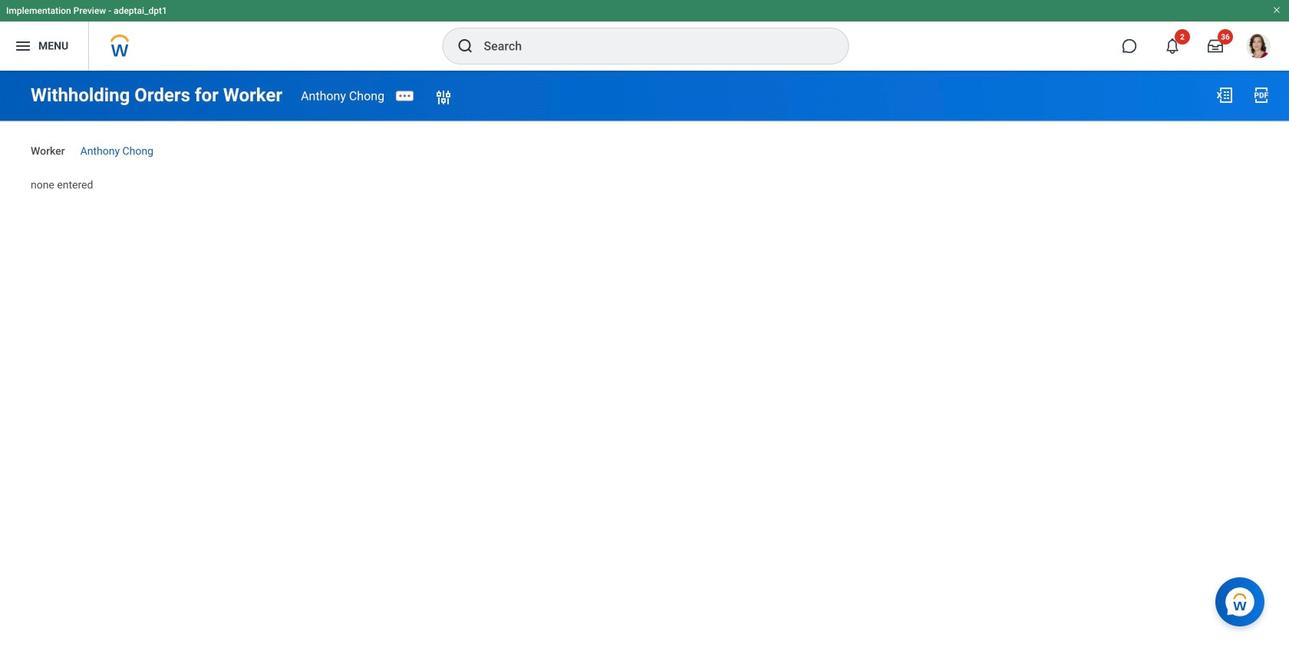 Task type: describe. For each thing, give the bounding box(es) containing it.
inbox large image
[[1209, 38, 1224, 54]]

profile logan mcneil image
[[1247, 34, 1272, 61]]

search image
[[456, 37, 475, 55]]



Task type: locate. For each thing, give the bounding box(es) containing it.
banner
[[0, 0, 1290, 71]]

view printable version (pdf) image
[[1253, 86, 1272, 104]]

main content
[[0, 71, 1290, 206]]

change selection image
[[435, 88, 453, 107]]

export to excel image
[[1216, 86, 1235, 104]]

close environment banner image
[[1273, 5, 1282, 15]]

Search Workday  search field
[[484, 29, 817, 63]]

justify image
[[14, 37, 32, 55]]

notifications large image
[[1166, 38, 1181, 54]]



Task type: vqa. For each thing, say whether or not it's contained in the screenshot.
the View printable version (PDF) icon
yes



